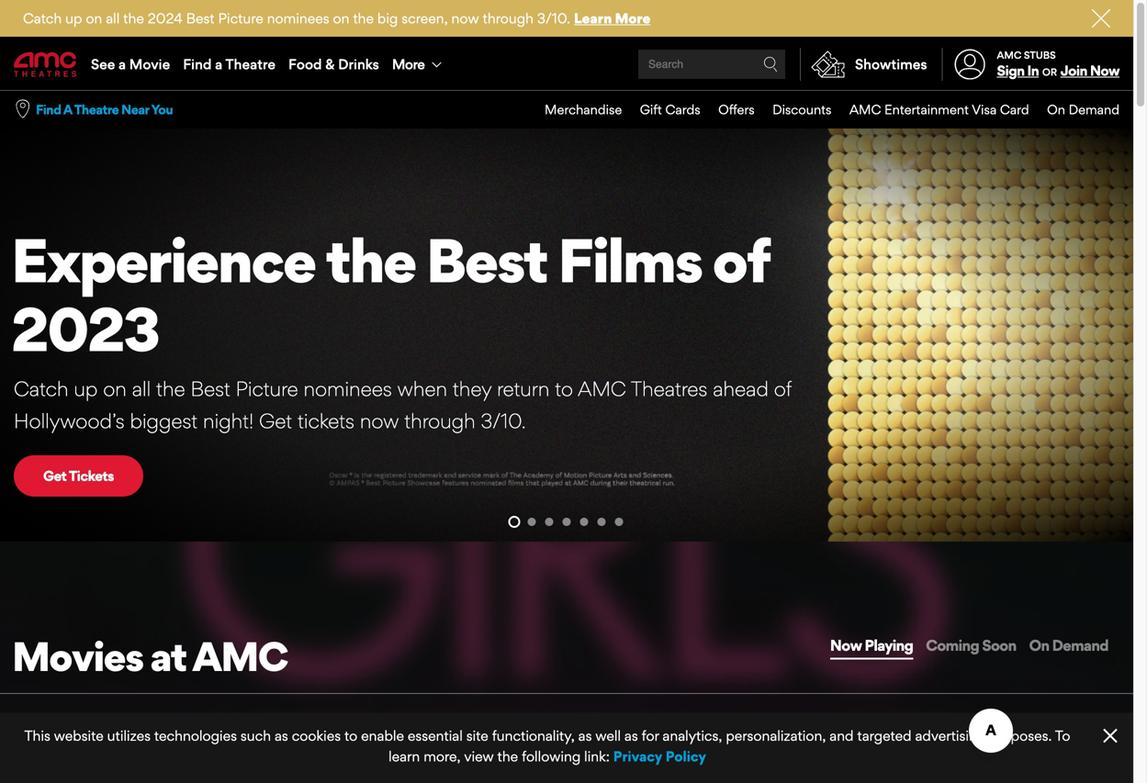 Task type: vqa. For each thing, say whether or not it's contained in the screenshot.
3/10.
yes



Task type: describe. For each thing, give the bounding box(es) containing it.
catch up on all the 2024 best picture nominees on the big screen, now through 3/10. learn more
[[23, 10, 651, 27]]

find a theatre near you button
[[36, 101, 173, 119]]

0 horizontal spatial get
[[43, 467, 66, 484]]

tickets
[[69, 467, 114, 484]]

policy
[[666, 748, 706, 765]]

&
[[325, 56, 335, 73]]

return
[[497, 376, 550, 401]]

find a theatre near you
[[36, 102, 173, 118]]

now inside now playing button
[[830, 636, 862, 655]]

discounts
[[773, 102, 832, 118]]

cards
[[666, 102, 701, 118]]

3/10. inside catch up on all the best picture nominees when they return to amc theatres ahead of hollywood's biggest night! get tickets now through 3/10.
[[481, 409, 526, 433]]

sign in button
[[997, 62, 1039, 79]]

0 vertical spatial through
[[483, 10, 534, 27]]

privacy policy link
[[614, 747, 706, 768]]

coming soon button
[[925, 634, 1018, 658]]

cookies
[[292, 728, 341, 745]]

gift cards
[[640, 102, 701, 118]]

ahead
[[713, 376, 769, 401]]

learn
[[389, 748, 420, 765]]

1 as from the left
[[275, 728, 288, 745]]

this website utilizes technologies such as cookies to enable essential site functionality, as well as for analytics, personalization, and targeted advertising purposes.
[[24, 728, 1052, 745]]

see a movie
[[91, 56, 170, 73]]

personalization,
[[726, 728, 826, 745]]

showtimes
[[855, 56, 928, 73]]

screen,
[[402, 10, 448, 27]]

best picture showcase 2024 image
[[0, 128, 1134, 542]]

showtimes image
[[801, 48, 855, 81]]

up for catch up on all the best picture nominees when they return to amc theatres ahead of hollywood's biggest night! get tickets now through 3/10.
[[74, 376, 98, 401]]

to inside catch up on all the best picture nominees when they return to amc theatres ahead of hollywood's biggest night! get tickets now through 3/10.
[[555, 376, 573, 401]]

movie poster for migration image
[[1084, 752, 1148, 784]]

biggest
[[130, 409, 198, 433]]

amc inside amc stubs sign in or join now
[[997, 49, 1022, 61]]

learn
[[574, 10, 612, 27]]

learn more link
[[574, 10, 651, 27]]

a
[[63, 102, 72, 118]]

on demand link
[[1030, 91, 1120, 128]]

amc entertainment visa card
[[850, 102, 1030, 118]]

amc inside catch up on all the best picture nominees when they return to amc theatres ahead of hollywood's biggest night! get tickets now through 3/10.
[[578, 376, 626, 401]]

the for 2024
[[123, 10, 144, 27]]

showtimes link
[[800, 48, 928, 81]]

entertainment
[[885, 102, 969, 118]]

1 horizontal spatial 3/10.
[[537, 10, 571, 27]]

this
[[24, 728, 50, 745]]

on demand for on demand button
[[1030, 636, 1109, 655]]

menu containing more
[[0, 39, 1134, 90]]

food
[[288, 56, 322, 73]]

drinks
[[338, 56, 379, 73]]

amc entertainment visa card link
[[832, 91, 1030, 128]]

gift
[[640, 102, 662, 118]]

nominees inside catch up on all the best picture nominees when they return to amc theatres ahead of hollywood's biggest night! get tickets now through 3/10.
[[304, 376, 392, 401]]

purposes.
[[990, 728, 1052, 745]]

or
[[1043, 66, 1058, 78]]

discounts link
[[755, 91, 832, 128]]

find a theatre
[[183, 56, 276, 73]]

more inside 'button'
[[392, 56, 425, 73]]

analytics,
[[663, 728, 723, 745]]

website
[[54, 728, 104, 745]]

food & drinks
[[288, 56, 379, 73]]

get inside catch up on all the best picture nominees when they return to amc theatres ahead of hollywood's biggest night! get tickets now through 3/10.
[[259, 409, 292, 433]]

you
[[151, 102, 173, 118]]

link:
[[584, 748, 610, 765]]

2024
[[148, 10, 183, 27]]

targeted
[[858, 728, 912, 745]]

cookie consent banner dialog
[[0, 714, 1134, 784]]

card
[[1000, 102, 1030, 118]]

coming
[[926, 636, 980, 655]]

submit search icon image
[[764, 57, 778, 72]]

and
[[830, 728, 854, 745]]

night!
[[203, 409, 254, 433]]

see
[[91, 56, 115, 73]]

to inside cookie consent banner dialog
[[345, 728, 358, 745]]

soon
[[982, 636, 1017, 655]]

on for on demand button
[[1030, 636, 1050, 655]]

demand for on demand button
[[1053, 636, 1109, 655]]

such
[[241, 728, 271, 745]]

site
[[466, 728, 489, 745]]

playing
[[865, 636, 914, 655]]

to
[[1055, 728, 1071, 745]]

a for movie
[[119, 56, 126, 73]]

now inside catch up on all the best picture nominees when they return to amc theatres ahead of hollywood's biggest night! get tickets now through 3/10.
[[360, 409, 399, 433]]

more button
[[386, 39, 452, 90]]

movies
[[12, 632, 143, 681]]

join
[[1061, 62, 1088, 79]]

well
[[596, 728, 621, 745]]

catch up on all the best picture nominees when they return to amc theatres ahead of hollywood's biggest night! get tickets now through 3/10.
[[14, 376, 792, 433]]

to learn more, view the following link:
[[389, 728, 1071, 765]]

of
[[774, 376, 792, 401]]

privacy
[[614, 748, 663, 765]]



Task type: locate. For each thing, give the bounding box(es) containing it.
0 horizontal spatial now
[[360, 409, 399, 433]]

through
[[483, 10, 534, 27], [404, 409, 476, 433]]

a right movie
[[215, 56, 223, 73]]

on demand for the on demand "link"
[[1047, 102, 1120, 118]]

0 vertical spatial on
[[1047, 102, 1066, 118]]

1 horizontal spatial to
[[555, 376, 573, 401]]

0 vertical spatial demand
[[1069, 102, 1120, 118]]

a right see
[[119, 56, 126, 73]]

utilizes
[[107, 728, 151, 745]]

now inside amc stubs sign in or join now
[[1090, 62, 1120, 79]]

best up night!
[[191, 376, 230, 401]]

1 horizontal spatial as
[[578, 728, 592, 745]]

movie poster for wonka image
[[765, 752, 1021, 784]]

0 horizontal spatial to
[[345, 728, 358, 745]]

as right such
[[275, 728, 288, 745]]

theatre inside menu
[[225, 56, 276, 73]]

through right the screen,
[[483, 10, 534, 27]]

all up see
[[106, 10, 120, 27]]

1 vertical spatial nominees
[[304, 376, 392, 401]]

1 vertical spatial menu
[[527, 91, 1120, 128]]

0 horizontal spatial 3/10.
[[481, 409, 526, 433]]

0 vertical spatial now
[[452, 10, 479, 27]]

1 vertical spatial more
[[392, 56, 425, 73]]

0 vertical spatial on demand
[[1047, 102, 1120, 118]]

1 vertical spatial demand
[[1053, 636, 1109, 655]]

demand inside "link"
[[1069, 102, 1120, 118]]

on
[[1047, 102, 1066, 118], [1030, 636, 1050, 655]]

0 vertical spatial more
[[615, 10, 651, 27]]

when
[[397, 376, 447, 401]]

near
[[121, 102, 149, 118]]

on demand inside button
[[1030, 636, 1109, 655]]

0 vertical spatial all
[[106, 10, 120, 27]]

3 as from the left
[[625, 728, 638, 745]]

best inside catch up on all the best picture nominees when they return to amc theatres ahead of hollywood's biggest night! get tickets now through 3/10.
[[191, 376, 230, 401]]

find right movie
[[183, 56, 212, 73]]

on for the on demand "link"
[[1047, 102, 1066, 118]]

the inside catch up on all the best picture nominees when they return to amc theatres ahead of hollywood's biggest night! get tickets now through 3/10.
[[156, 376, 185, 401]]

1 vertical spatial 3/10.
[[481, 409, 526, 433]]

movies at amc
[[12, 632, 287, 681]]

nominees
[[267, 10, 329, 27], [304, 376, 392, 401]]

0 vertical spatial best
[[186, 10, 215, 27]]

on right soon
[[1030, 636, 1050, 655]]

on for picture
[[103, 376, 127, 401]]

the for following
[[497, 748, 518, 765]]

offers
[[719, 102, 755, 118]]

merchandise
[[545, 102, 622, 118]]

as left well at the right bottom
[[578, 728, 592, 745]]

0 horizontal spatial now
[[830, 636, 862, 655]]

movie poster for mean girls image
[[431, 722, 716, 784]]

1 vertical spatial to
[[345, 728, 358, 745]]

amc up sign
[[997, 49, 1022, 61]]

1 horizontal spatial theatre
[[225, 56, 276, 73]]

on demand down 'join now' button
[[1047, 102, 1120, 118]]

picture up night!
[[236, 376, 298, 401]]

1 vertical spatial find
[[36, 102, 61, 118]]

get tickets link
[[14, 455, 143, 497]]

the left big
[[353, 10, 374, 27]]

0 vertical spatial find
[[183, 56, 212, 73]]

3/10.
[[537, 10, 571, 27], [481, 409, 526, 433]]

2 as from the left
[[578, 728, 592, 745]]

to
[[555, 376, 573, 401], [345, 728, 358, 745]]

1 vertical spatial theatre
[[74, 102, 119, 118]]

sign
[[997, 62, 1025, 79]]

on inside on demand button
[[1030, 636, 1050, 655]]

1 a from the left
[[119, 56, 126, 73]]

all up biggest
[[132, 376, 151, 401]]

a for theatre
[[215, 56, 223, 73]]

amc stubs sign in or join now
[[997, 49, 1120, 79]]

amc right at
[[192, 632, 287, 681]]

at
[[150, 632, 186, 681]]

now playing
[[830, 636, 914, 655]]

more
[[615, 10, 651, 27], [392, 56, 425, 73]]

coming soon
[[926, 636, 1017, 655]]

on demand inside "link"
[[1047, 102, 1120, 118]]

1 horizontal spatial now
[[452, 10, 479, 27]]

0 vertical spatial up
[[65, 10, 82, 27]]

theatre left the food
[[225, 56, 276, 73]]

demand down 'join now' button
[[1069, 102, 1120, 118]]

tickets
[[298, 409, 355, 433]]

0 horizontal spatial through
[[404, 409, 476, 433]]

on up food & drinks
[[333, 10, 350, 27]]

they
[[453, 376, 492, 401]]

technologies
[[154, 728, 237, 745]]

0 horizontal spatial find
[[36, 102, 61, 118]]

theatre right the a
[[74, 102, 119, 118]]

food & drinks link
[[282, 39, 386, 90]]

up
[[65, 10, 82, 27], [74, 376, 98, 401]]

a inside "link"
[[119, 56, 126, 73]]

the for best
[[156, 376, 185, 401]]

get right night!
[[259, 409, 292, 433]]

up left the 2024
[[65, 10, 82, 27]]

essential
[[408, 728, 463, 745]]

hollywood's
[[14, 409, 125, 433]]

menu
[[0, 39, 1134, 90], [527, 91, 1120, 128]]

1 horizontal spatial get
[[259, 409, 292, 433]]

advertising
[[915, 728, 986, 745]]

picture up find a theatre
[[218, 10, 263, 27]]

demand right soon
[[1053, 636, 1109, 655]]

now
[[1090, 62, 1120, 79], [830, 636, 862, 655]]

now
[[452, 10, 479, 27], [360, 409, 399, 433]]

more right the learn
[[615, 10, 651, 27]]

catch for catch up on all the best picture nominees when they return to amc theatres ahead of hollywood's biggest night! get tickets now through 3/10.
[[14, 376, 68, 401]]

up for catch up on all the 2024 best picture nominees on the big screen, now through 3/10. learn more
[[65, 10, 82, 27]]

1 vertical spatial picture
[[236, 376, 298, 401]]

on inside catch up on all the best picture nominees when they return to amc theatres ahead of hollywood's biggest night! get tickets now through 3/10.
[[103, 376, 127, 401]]

through down when
[[404, 409, 476, 433]]

picture inside catch up on all the best picture nominees when they return to amc theatres ahead of hollywood's biggest night! get tickets now through 3/10.
[[236, 376, 298, 401]]

demand for the on demand "link"
[[1069, 102, 1120, 118]]

more,
[[424, 748, 461, 765]]

on for best
[[86, 10, 102, 27]]

the left the 2024
[[123, 10, 144, 27]]

theatre for a
[[74, 102, 119, 118]]

big
[[378, 10, 398, 27]]

search the AMC website text field
[[646, 57, 764, 71]]

0 horizontal spatial more
[[392, 56, 425, 73]]

privacy policy
[[614, 748, 706, 765]]

a
[[119, 56, 126, 73], [215, 56, 223, 73]]

1 horizontal spatial more
[[615, 10, 651, 27]]

get
[[259, 409, 292, 433], [43, 467, 66, 484]]

menu down showtimes image
[[527, 91, 1120, 128]]

visa
[[972, 102, 997, 118]]

theatres
[[631, 376, 708, 401]]

theatre for a
[[225, 56, 276, 73]]

on
[[86, 10, 102, 27], [333, 10, 350, 27], [103, 376, 127, 401]]

offers link
[[701, 91, 755, 128]]

in
[[1028, 62, 1039, 79]]

see a movie link
[[85, 39, 177, 90]]

1 vertical spatial up
[[74, 376, 98, 401]]

the
[[123, 10, 144, 27], [353, 10, 374, 27], [156, 376, 185, 401], [497, 748, 518, 765]]

0 horizontal spatial on
[[86, 10, 102, 27]]

merchandise link
[[527, 91, 622, 128]]

1 horizontal spatial a
[[215, 56, 223, 73]]

demand inside button
[[1053, 636, 1109, 655]]

sign in or join amc stubs element
[[942, 39, 1120, 90]]

find inside button
[[36, 102, 61, 118]]

on inside the on demand "link"
[[1047, 102, 1066, 118]]

amc down showtimes link
[[850, 102, 881, 118]]

menu up merchandise link
[[0, 39, 1134, 90]]

on demand right soon
[[1030, 636, 1109, 655]]

find for find a theatre
[[183, 56, 212, 73]]

amc inside amc entertainment visa card link
[[850, 102, 881, 118]]

nominees up tickets
[[304, 376, 392, 401]]

theatre
[[225, 56, 276, 73], [74, 102, 119, 118]]

2 horizontal spatial on
[[333, 10, 350, 27]]

1 horizontal spatial on
[[103, 376, 127, 401]]

2 a from the left
[[215, 56, 223, 73]]

up up hollywood's
[[74, 376, 98, 401]]

2 horizontal spatial as
[[625, 728, 638, 745]]

amc
[[997, 49, 1022, 61], [850, 102, 881, 118], [578, 376, 626, 401], [192, 632, 287, 681]]

find a theatre link
[[177, 39, 282, 90]]

view
[[464, 748, 494, 765]]

for
[[642, 728, 659, 745]]

on down or
[[1047, 102, 1066, 118]]

picture
[[218, 10, 263, 27], [236, 376, 298, 401]]

0 horizontal spatial as
[[275, 728, 288, 745]]

1 vertical spatial on demand
[[1030, 636, 1109, 655]]

find for find a theatre near you
[[36, 102, 61, 118]]

0 vertical spatial get
[[259, 409, 292, 433]]

all for best
[[132, 376, 151, 401]]

gift cards link
[[622, 91, 701, 128]]

find
[[183, 56, 212, 73], [36, 102, 61, 118]]

0 vertical spatial nominees
[[267, 10, 329, 27]]

0 vertical spatial to
[[555, 376, 573, 401]]

all for 2024
[[106, 10, 120, 27]]

on demand button
[[1028, 634, 1111, 658]]

1 vertical spatial now
[[360, 409, 399, 433]]

0 vertical spatial menu
[[0, 39, 1134, 90]]

more down the screen,
[[392, 56, 425, 73]]

1 horizontal spatial all
[[132, 376, 151, 401]]

0 horizontal spatial a
[[119, 56, 126, 73]]

1 horizontal spatial through
[[483, 10, 534, 27]]

now right the screen,
[[452, 10, 479, 27]]

the right view
[[497, 748, 518, 765]]

best right the 2024
[[186, 10, 215, 27]]

1 horizontal spatial now
[[1090, 62, 1120, 79]]

on up hollywood's
[[103, 376, 127, 401]]

0 vertical spatial 3/10.
[[537, 10, 571, 27]]

1 vertical spatial get
[[43, 467, 66, 484]]

get left tickets
[[43, 467, 66, 484]]

the up biggest
[[156, 376, 185, 401]]

join now button
[[1061, 62, 1120, 79]]

amc logo image
[[14, 52, 78, 77], [14, 52, 78, 77]]

as left for
[[625, 728, 638, 745]]

enable
[[361, 728, 404, 745]]

1 vertical spatial now
[[830, 636, 862, 655]]

menu containing merchandise
[[527, 91, 1120, 128]]

1 vertical spatial through
[[404, 409, 476, 433]]

catch inside catch up on all the best picture nominees when they return to amc theatres ahead of hollywood's biggest night! get tickets now through 3/10.
[[14, 376, 68, 401]]

now right tickets
[[360, 409, 399, 433]]

now left playing
[[830, 636, 862, 655]]

nominees up the food
[[267, 10, 329, 27]]

functionality,
[[492, 728, 575, 745]]

1 vertical spatial best
[[191, 376, 230, 401]]

on up see
[[86, 10, 102, 27]]

through inside catch up on all the best picture nominees when they return to amc theatres ahead of hollywood's biggest night! get tickets now through 3/10.
[[404, 409, 476, 433]]

up inside catch up on all the best picture nominees when they return to amc theatres ahead of hollywood's biggest night! get tickets now through 3/10.
[[74, 376, 98, 401]]

0 vertical spatial catch
[[23, 10, 62, 27]]

movie
[[129, 56, 170, 73]]

following
[[522, 748, 581, 765]]

3/10. down return at the left of the page
[[481, 409, 526, 433]]

find left the a
[[36, 102, 61, 118]]

1 vertical spatial all
[[132, 376, 151, 401]]

to right return at the left of the page
[[555, 376, 573, 401]]

all
[[106, 10, 120, 27], [132, 376, 151, 401]]

catch for catch up on all the 2024 best picture nominees on the big screen, now through 3/10. learn more
[[23, 10, 62, 27]]

amc left theatres on the right
[[578, 376, 626, 401]]

now playing button
[[829, 634, 915, 658]]

all inside catch up on all the best picture nominees when they return to amc theatres ahead of hollywood's biggest night! get tickets now through 3/10.
[[132, 376, 151, 401]]

user profile image
[[944, 49, 996, 80]]

1 vertical spatial catch
[[14, 376, 68, 401]]

0 vertical spatial theatre
[[225, 56, 276, 73]]

1 horizontal spatial find
[[183, 56, 212, 73]]

0 vertical spatial picture
[[218, 10, 263, 27]]

the inside "to learn more, view the following link:"
[[497, 748, 518, 765]]

0 vertical spatial now
[[1090, 62, 1120, 79]]

theatre inside button
[[74, 102, 119, 118]]

0 horizontal spatial all
[[106, 10, 120, 27]]

0 horizontal spatial theatre
[[74, 102, 119, 118]]

stubs
[[1024, 49, 1056, 61]]

close this dialog image
[[1102, 727, 1120, 746]]

to left enable
[[345, 728, 358, 745]]

now right join
[[1090, 62, 1120, 79]]

1 vertical spatial on
[[1030, 636, 1050, 655]]

3/10. left the learn
[[537, 10, 571, 27]]



